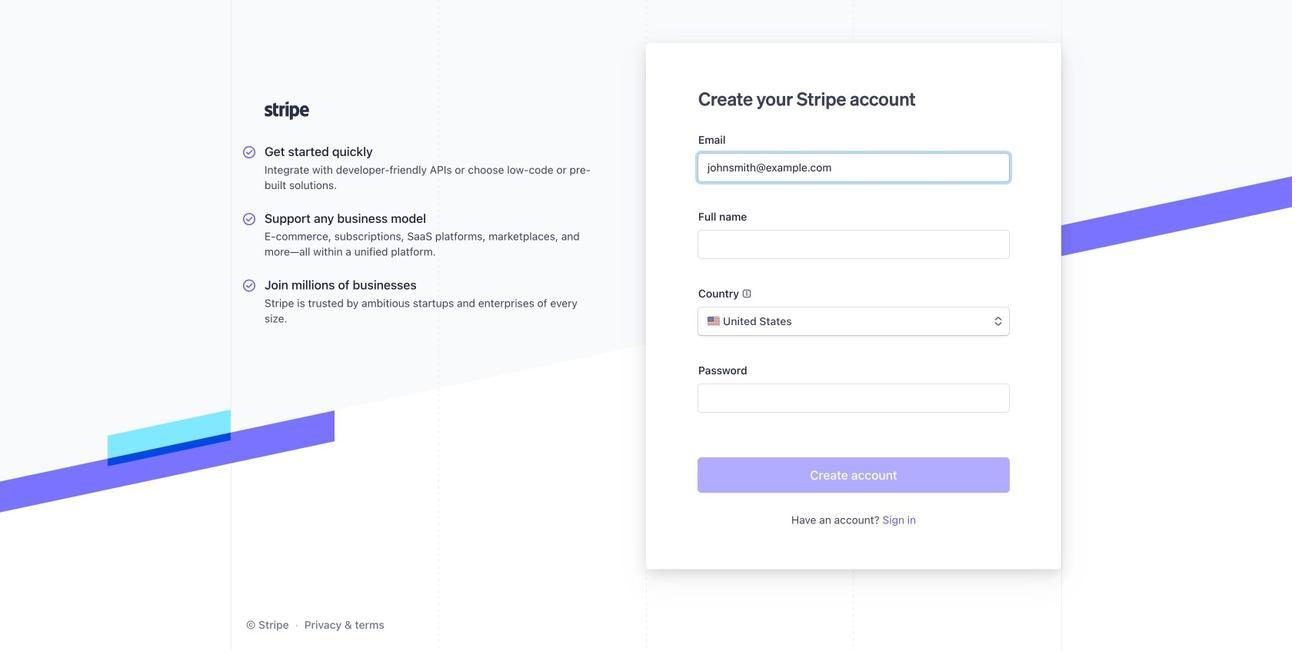 Task type: describe. For each thing, give the bounding box(es) containing it.
us image
[[708, 316, 720, 328]]

stripe image
[[265, 102, 309, 120]]



Task type: vqa. For each thing, say whether or not it's contained in the screenshot.
'tools'
no



Task type: locate. For each thing, give the bounding box(es) containing it.
None password field
[[699, 385, 1010, 413]]

None text field
[[699, 231, 1010, 259]]

None email field
[[699, 154, 1010, 182]]



